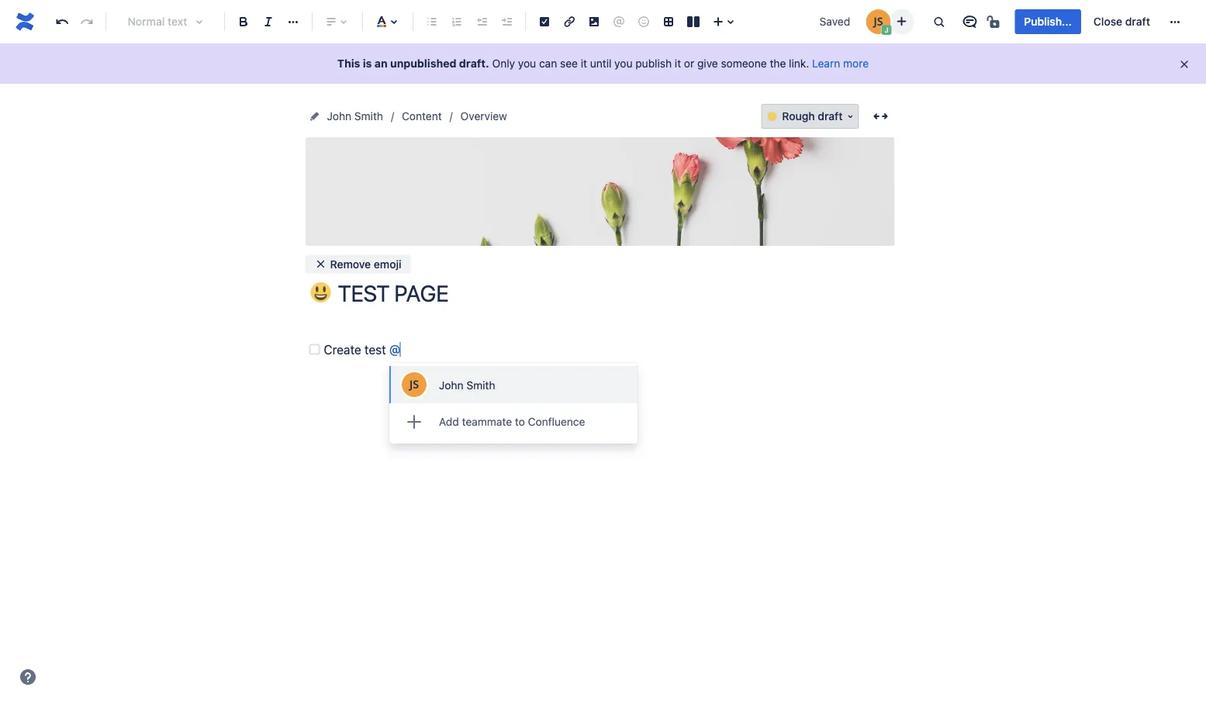 Task type: vqa. For each thing, say whether or not it's contained in the screenshot.
the Saved
yes



Task type: locate. For each thing, give the bounding box(es) containing it.
1 horizontal spatial john
[[439, 379, 464, 391]]

remove emoji
[[330, 257, 401, 270]]

draft.
[[459, 57, 489, 70]]

find and replace image
[[930, 12, 948, 31]]

remove emoji image
[[315, 258, 327, 270]]

1 horizontal spatial smith
[[466, 379, 495, 391]]

john smith right "move this page" image
[[327, 110, 383, 123]]

john right "move this page" image
[[327, 110, 351, 123]]

john smith link
[[327, 107, 383, 126]]

0 vertical spatial john
[[327, 110, 351, 123]]

remove
[[330, 257, 371, 270]]

close
[[1094, 15, 1122, 28]]

layouts image
[[684, 12, 703, 31]]

link.
[[789, 57, 809, 70]]

0 vertical spatial john smith
[[327, 110, 383, 123]]

see
[[560, 57, 578, 70]]

make page full-width image
[[871, 107, 890, 126]]

dismiss image
[[1178, 58, 1191, 71]]

john
[[327, 110, 351, 123], [439, 379, 464, 391]]

:smiley: image
[[311, 282, 331, 302], [311, 282, 331, 302]]

link image
[[560, 12, 579, 31]]

1 horizontal spatial you
[[614, 57, 633, 70]]

0 horizontal spatial john
[[327, 110, 351, 123]]

smith up teammate on the bottom of page
[[466, 379, 495, 391]]

confluence image
[[12, 9, 37, 34], [12, 9, 37, 34]]

0 horizontal spatial smith
[[354, 110, 383, 123]]

1 vertical spatial john
[[439, 379, 464, 391]]

publish
[[635, 57, 672, 70]]

none field inside main content area, start typing to enter text. text box
[[400, 342, 404, 357]]

or
[[684, 57, 694, 70]]

learn
[[812, 57, 840, 70]]

0 horizontal spatial john smith
[[327, 110, 383, 123]]

0 horizontal spatial it
[[581, 57, 587, 70]]

john smith
[[327, 110, 383, 123], [439, 379, 495, 391]]

1 horizontal spatial it
[[675, 57, 681, 70]]

2 it from the left
[[675, 57, 681, 70]]

until
[[590, 57, 612, 70]]

close draft
[[1094, 15, 1150, 28]]

0 horizontal spatial you
[[518, 57, 536, 70]]

None text field
[[400, 345, 404, 355]]

indent tab image
[[497, 12, 516, 31]]

it right see
[[581, 57, 587, 70]]

it
[[581, 57, 587, 70], [675, 57, 681, 70]]

to
[[515, 415, 525, 428]]

table image
[[659, 12, 678, 31]]

update header image button
[[544, 172, 656, 211]]

close draft button
[[1084, 9, 1160, 34]]

header
[[586, 198, 620, 210]]

bold ⌘b image
[[234, 12, 253, 31]]

emoji
[[374, 257, 401, 270]]

comment icon image
[[961, 12, 979, 31]]

content
[[402, 110, 442, 123]]

this
[[337, 57, 360, 70]]

smith
[[354, 110, 383, 123], [466, 379, 495, 391]]

add icon image
[[400, 408, 428, 436]]

unpublished
[[390, 57, 456, 70]]

Main content area, start typing to enter text. text field
[[305, 339, 895, 360]]

you left can
[[518, 57, 536, 70]]

john smith up add
[[439, 379, 495, 391]]

it left or
[[675, 57, 681, 70]]

no restrictions image
[[985, 12, 1004, 31]]

0 vertical spatial smith
[[354, 110, 383, 123]]

only
[[492, 57, 515, 70]]

1 vertical spatial john smith
[[439, 379, 495, 391]]

draft
[[1125, 15, 1150, 28]]

mention image
[[610, 12, 628, 31]]

emoji image
[[634, 12, 653, 31]]

none text field inside @ search field
[[400, 345, 404, 355]]

1 you from the left
[[518, 57, 536, 70]]

is
[[363, 57, 372, 70]]

you
[[518, 57, 536, 70], [614, 57, 633, 70]]

you right until at top
[[614, 57, 633, 70]]

image
[[623, 198, 652, 210]]

add teammate to confluence
[[439, 415, 585, 428]]

None field
[[400, 342, 404, 357]]

john up add
[[439, 379, 464, 391]]

confluence
[[528, 415, 585, 428]]

create
[[324, 342, 361, 357]]

overview link
[[460, 107, 507, 126]]

smith down is
[[354, 110, 383, 123]]

publish...
[[1024, 15, 1072, 28]]

numbered list ⌘⇧7 image
[[448, 12, 466, 31]]

Give this page a title text field
[[338, 281, 895, 306]]



Task type: describe. For each thing, give the bounding box(es) containing it.
this is an unpublished draft. only you can see it until you publish it or give someone the link. learn more
[[337, 57, 869, 70]]

more formatting image
[[284, 12, 302, 31]]

overview
[[460, 110, 507, 123]]

italic ⌘i image
[[259, 12, 278, 31]]

teammate
[[462, 415, 512, 428]]

update
[[548, 198, 583, 210]]

update header image
[[548, 198, 652, 210]]

redo ⌘⇧z image
[[78, 12, 96, 31]]

someone
[[721, 57, 767, 70]]

john smith image
[[866, 9, 891, 34]]

invite to edit image
[[892, 12, 911, 31]]

1 horizontal spatial john smith
[[439, 379, 495, 391]]

the
[[770, 57, 786, 70]]

bullet list ⌘⇧8 image
[[423, 12, 441, 31]]

more image
[[1166, 12, 1184, 31]]

undo ⌘z image
[[53, 12, 71, 31]]

1 it from the left
[[581, 57, 587, 70]]

add
[[439, 415, 459, 428]]

can
[[539, 57, 557, 70]]

more
[[843, 57, 869, 70]]

2 you from the left
[[614, 57, 633, 70]]

action item image
[[535, 12, 554, 31]]

publish... button
[[1015, 9, 1081, 34]]

1 vertical spatial smith
[[466, 379, 495, 391]]

@ search field
[[389, 342, 404, 357]]

@
[[389, 342, 400, 357]]

move this page image
[[308, 110, 321, 123]]

test
[[364, 342, 386, 357]]

smith inside 'link'
[[354, 110, 383, 123]]

outdent ⇧tab image
[[472, 12, 491, 31]]

create test
[[324, 342, 389, 357]]

remove emoji button
[[305, 255, 411, 273]]

learn more link
[[812, 57, 869, 70]]

add image, video, or file image
[[585, 12, 603, 31]]

john inside 'link'
[[327, 110, 351, 123]]

content link
[[402, 107, 442, 126]]

an
[[375, 57, 388, 70]]

give
[[697, 57, 718, 70]]

help image
[[19, 668, 37, 686]]

saved
[[820, 15, 850, 28]]



